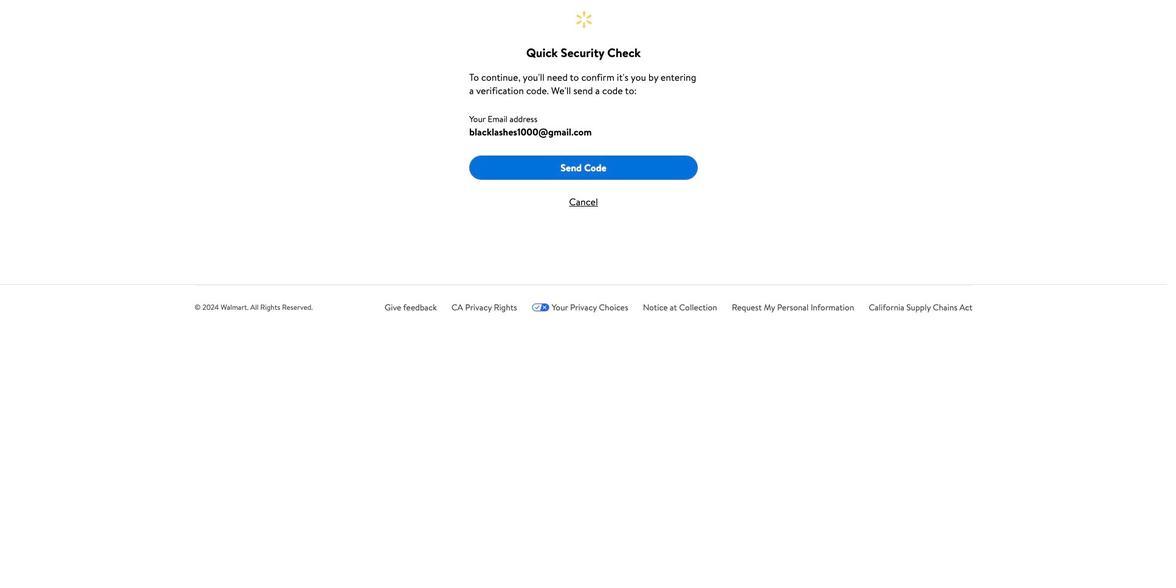Task type: describe. For each thing, give the bounding box(es) containing it.
walmart logo with link to homepage. image
[[574, 10, 593, 29]]

privacy choices icon image
[[532, 303, 549, 312]]



Task type: vqa. For each thing, say whether or not it's contained in the screenshot.
Global Product Type tab
no



